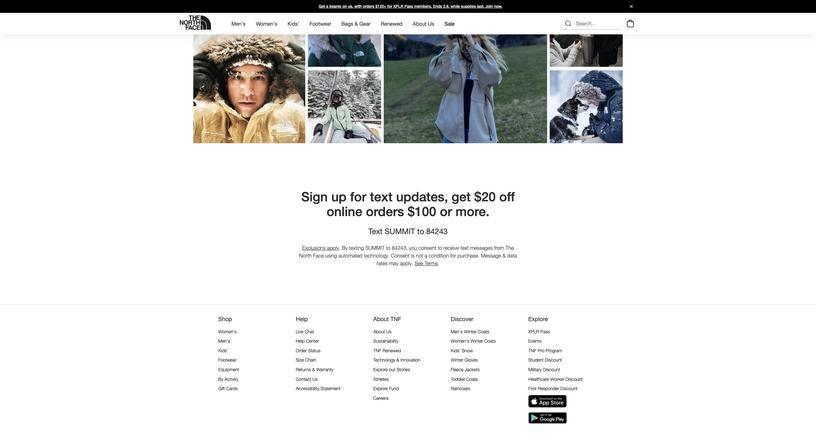Task type: vqa. For each thing, say whether or not it's contained in the screenshot.
Baby Reversible Mt Chimbo Full-Zip Hooded Jacket image
no



Task type: describe. For each thing, give the bounding box(es) containing it.
is
[[411, 253, 415, 259]]

shop the look button for @sammyblizzz
[[325, 109, 364, 122]]

🌬️the north wind made sure it was a cold sunrise but the best one of 2024 so far 💛🌞
with the winds gusting to 60 mph, stay warm out there.
.
.
.
#northwind #beringsea #seaice #inupiaq #thealaskalife #naturalakbeauty #peopleofalaska #lifebelowzero #sheisthewild #heralaskalife #traditionaltattoo (someday✨) #peopleofthearctic #thenorthface #rrawimpact image
[[308, 0, 381, 67]]

a inside . by texting summit to 84243, you consent to receive text messages from the north face using automated technology. consent is not a condition for purchase. message & data rates may apply.
[[425, 253, 427, 259]]

explore for explore
[[528, 316, 548, 323]]

north
[[299, 253, 312, 259]]

shop for @ari.theant
[[572, 113, 583, 118]]

accessibility statement link
[[296, 386, 341, 392]]

exclusions
[[302, 246, 326, 251]]

status
[[308, 348, 321, 354]]

footwear link for bags & gear
[[310, 15, 331, 32]]

look for @ari.theant
[[592, 113, 601, 118]]

explore fund
[[373, 386, 399, 392]]

discount down program
[[545, 358, 562, 363]]

military
[[528, 367, 542, 373]]

first responder discount link
[[528, 386, 578, 392]]

0 vertical spatial summit
[[385, 227, 415, 236]]

1 horizontal spatial women's
[[256, 21, 277, 27]]

healthcare worker discount
[[528, 377, 583, 382]]

sale link
[[445, 15, 455, 32]]

summit inside . by texting summit to 84243, you consent to receive text messages from the north face using automated technology. consent is not a condition for purchase. message & data rates may apply.
[[365, 246, 385, 251]]

center
[[306, 339, 319, 344]]

see terms .
[[415, 261, 439, 267]]

careers link
[[373, 396, 388, 401]]

accessibility
[[296, 386, 319, 392]]

0 vertical spatial a
[[326, 4, 328, 9]]

shop the look button for @jasonmatkin
[[230, 90, 269, 103]]

warranty
[[316, 367, 334, 373]]

beanie
[[329, 4, 341, 9]]

more.
[[456, 204, 490, 220]]

by activity link
[[218, 377, 238, 382]]

size chart link
[[296, 358, 316, 363]]

stories
[[397, 367, 410, 373]]

2.6,
[[443, 4, 450, 9]]

xplr pass link
[[528, 329, 550, 335]]

0 vertical spatial men's link
[[231, 15, 246, 32]]

student discount link
[[528, 358, 562, 363]]

0 horizontal spatial about us link
[[373, 329, 392, 335]]

coats for men's winter coats
[[478, 329, 489, 335]]

. inside . by texting summit to 84243, you consent to receive text messages from the north face using automated technology. consent is not a condition for purchase. message & data rates may apply.
[[339, 246, 341, 251]]

& for gear
[[355, 21, 358, 27]]

0 vertical spatial xplr
[[393, 4, 403, 9]]

0 vertical spatial renewed
[[381, 21, 403, 27]]

@komplikacia
[[448, 28, 483, 35]]

shop the look for @komplikacia
[[451, 47, 480, 53]]

get a beanie on us, with orders $125+ for xplr pass members. ends 2.6, while supplies last. join now.
[[319, 4, 503, 9]]

view cart image
[[625, 19, 636, 28]]

1 vertical spatial by
[[218, 377, 223, 382]]

discover
[[451, 316, 474, 323]]

the
[[506, 246, 514, 251]]

women's winter coats
[[451, 339, 496, 344]]

gift
[[218, 386, 225, 392]]

1 horizontal spatial tnf
[[391, 316, 401, 323]]

shop the look for @ktlynirene
[[572, 47, 601, 53]]

look for @jasonmatkin
[[255, 94, 264, 99]]

in awe of how beautiful everything was. 
while andrew would have liked the view of lake luzern, i am always happiest in snow❄️ image
[[550, 0, 623, 67]]

0 vertical spatial orders
[[363, 4, 374, 9]]

0 horizontal spatial us
[[313, 377, 318, 382]]

apply
[[327, 246, 339, 251]]

shop for @elsieofthenorth
[[330, 47, 341, 53]]

exclusions apply
[[302, 246, 339, 251]]

sustainability
[[373, 339, 399, 344]]

discount down worker
[[560, 386, 578, 392]]

shop the look button for @elsieofthenorth
[[325, 44, 364, 57]]

tnf for about tnf
[[373, 348, 381, 354]]

fleece jackets link
[[451, 367, 480, 373]]

look for @komplikacia
[[471, 47, 480, 53]]

get
[[452, 190, 471, 205]]

consent
[[419, 246, 436, 251]]

by activity
[[218, 377, 238, 382]]

0 vertical spatial for
[[387, 4, 392, 9]]

shop for @jasonmatkin
[[235, 94, 246, 99]]

shop the look button for @komplikacia
[[446, 44, 485, 57]]

men's for men's winter coats
[[451, 329, 463, 335]]

2 vertical spatial about
[[373, 329, 385, 335]]

0 vertical spatial about us
[[413, 21, 434, 27]]

men's for men's link to the left
[[218, 339, 230, 344]]

1 vertical spatial pass
[[541, 329, 550, 335]]

& for innovation
[[397, 358, 399, 363]]

fleece
[[451, 367, 464, 373]]

winter gloves
[[451, 358, 478, 363]]

automated
[[339, 253, 362, 259]]

toddler coats
[[451, 377, 478, 382]]

men's for the topmost men's link
[[231, 21, 246, 27]]

equipment
[[218, 367, 239, 373]]

now.
[[494, 4, 503, 9]]

shop the look button for @ktlynirene
[[567, 44, 606, 57]]

worker
[[550, 377, 564, 382]]

@elsieofthenorth
[[323, 28, 366, 35]]

messages
[[470, 246, 493, 251]]

gear
[[359, 21, 371, 27]]

apply.
[[400, 261, 413, 267]]

last.
[[477, 4, 485, 9]]

see terms link
[[415, 261, 438, 267]]

raincoats link
[[451, 386, 470, 392]]

healthcare
[[528, 377, 549, 382]]

the for @ktlynirene
[[584, 47, 591, 53]]

the for @sammyblizzz
[[342, 113, 349, 118]]

from
[[494, 246, 504, 251]]

2 horizontal spatial to
[[438, 246, 442, 251]]

technology.
[[364, 253, 390, 259]]

kids' link for men's
[[218, 348, 228, 354]]

shop the look for @ari.theant
[[572, 113, 601, 118]]

equipment link
[[218, 367, 239, 373]]

1 horizontal spatial to
[[417, 227, 424, 236]]

0 vertical spatial about us link
[[413, 15, 434, 32]]

pass inside get a beanie on us, with orders $125+ for xplr pass members. ends 2.6, while supplies last. join now. link
[[404, 4, 413, 9]]

tnf for explore
[[528, 348, 537, 354]]

coats for women's winter coats
[[484, 339, 496, 344]]

@ktlynirene
[[572, 28, 601, 35]]

tnf pro program link
[[528, 348, 562, 354]]

look for @sammyblizzz
[[350, 113, 359, 118]]

size
[[296, 358, 304, 363]]

@jasonmatkin
[[231, 74, 267, 81]]

& inside . by texting summit to 84243, you consent to receive text messages from the north face using automated technology. consent is not a condition for purchase. message & data rates may apply.
[[503, 253, 506, 259]]

kids' for women's
[[288, 21, 299, 27]]

& for warranty
[[312, 367, 315, 373]]

athletes link
[[373, 377, 389, 382]]

2 horizontal spatial kids'
[[451, 348, 461, 354]]

xplr pass
[[528, 329, 550, 335]]

kids' snow
[[451, 348, 473, 354]]

message
[[481, 253, 501, 259]]

size chart
[[296, 358, 316, 363]]

1 horizontal spatial us
[[386, 329, 392, 335]]

$100
[[408, 204, 436, 220]]

for inside . by texting summit to 84243, you consent to receive text messages from the north face using automated technology. consent is not a condition for purchase. message & data rates may apply.
[[450, 253, 456, 259]]

kids' link for women's
[[288, 15, 299, 32]]

shop the look for @jasonmatkin
[[235, 94, 264, 99]]

men's winter coats link
[[451, 329, 489, 335]]

raincoats
[[451, 386, 470, 392]]

about tnf
[[373, 316, 401, 323]]

look for @elsieofthenorth
[[350, 47, 359, 53]]

2 horizontal spatial women's
[[451, 339, 469, 344]]

sign up for text updates, get $20 off online orders $100 or more.
[[301, 190, 515, 220]]

explore our stories link
[[373, 367, 410, 373]]

shop for @ktlynirene
[[572, 47, 583, 53]]

women's winter coats link
[[451, 339, 496, 344]]

careers
[[373, 396, 388, 401]]

@sammyblizzz
[[326, 93, 363, 100]]

do you want to build a snowman? ⛄️

harmonischer könnte dieses bild wohl kaum sein. sogar das outfit der beiden matched perfekt. 🤭 

wer sieht das kleine schneehäufchen auf aris nase? ✨

#hundeliebe #dogsofinstagram #dogphotographer #dogpic #doglovers #dogloversofinstagram #instadog #instashiba #instashibainu #shiba #shibaoftheday canonaustria #shibaofinstagram #shibagram #shibamania #shibadog #hondenfotografie #hondenvaninstagram #snow #hundeaufinstagram #pawsomedogs #portrait #canon image
[[550, 70, 623, 144]]



Task type: locate. For each thing, give the bounding box(es) containing it.
0 horizontal spatial women's
[[218, 329, 237, 335]]

xplr up events
[[528, 329, 539, 335]]

tnf up sustainability
[[391, 316, 401, 323]]

1 vertical spatial for
[[350, 190, 366, 205]]

0 horizontal spatial about us
[[373, 329, 392, 335]]

orders inside sign up for text updates, get $20 off online orders $100 or more.
[[366, 204, 404, 220]]

innovation
[[401, 358, 420, 363]]

winter for women's
[[471, 339, 483, 344]]

healthcare worker discount link
[[528, 377, 583, 382]]

pass up events
[[541, 329, 550, 335]]

us up sustainability
[[386, 329, 392, 335]]

chat
[[305, 329, 314, 335]]

updates,
[[396, 190, 448, 205]]

winter up women's winter coats link
[[464, 329, 477, 335]]

shop the look down @ari.theant
[[572, 113, 601, 118]]

look down @ktlynirene
[[592, 47, 601, 53]]

tnf up technology
[[373, 348, 381, 354]]

us down returns & warranty
[[313, 377, 318, 382]]

2 horizontal spatial us
[[428, 21, 434, 27]]

the for @ari.theant
[[584, 113, 591, 118]]

shop the look down @sammyblizzz
[[330, 113, 359, 118]]

1 vertical spatial a
[[425, 253, 427, 259]]

shop the look
[[330, 47, 359, 53], [572, 47, 601, 53], [451, 47, 480, 53], [235, 94, 264, 99], [330, 113, 359, 118], [572, 113, 601, 118]]

shop the look button down @ktlynirene
[[567, 44, 606, 57]]

about us down the members.
[[413, 21, 434, 27]]

toddler coats link
[[451, 377, 478, 382]]

military discount link
[[528, 367, 560, 373]]

about us up sustainability
[[373, 329, 392, 335]]

or
[[440, 204, 452, 220]]

discount
[[545, 358, 562, 363], [543, 367, 560, 373], [566, 377, 583, 382], [560, 386, 578, 392]]

0 horizontal spatial tnf
[[373, 348, 381, 354]]

members.
[[414, 4, 432, 9]]

condition
[[429, 253, 449, 259]]

0 vertical spatial coats
[[478, 329, 489, 335]]

get
[[319, 4, 325, 9]]

order
[[296, 348, 307, 354]]

sign up for text updates, get $20 off online orders $100 or more. main content
[[0, 0, 816, 305]]

back on board 🤠 image
[[308, 70, 381, 144]]

accessibility statement
[[296, 386, 341, 392]]

help for help center
[[296, 339, 305, 344]]

the down @ari.theant
[[584, 113, 591, 118]]

1 horizontal spatial a
[[425, 253, 427, 259]]

the down @ktlynirene
[[584, 47, 591, 53]]

live chat
[[296, 329, 314, 335]]

renewed down $125+
[[381, 21, 403, 27]]

by inside . by texting summit to 84243, you consent to receive text messages from the north face using automated technology. consent is not a condition for purchase. message & data rates may apply.
[[342, 246, 348, 251]]

2 vertical spatial for
[[450, 253, 456, 259]]

gloves
[[465, 358, 478, 363]]

text
[[370, 190, 393, 205], [461, 246, 469, 251]]

to left 84243
[[417, 227, 424, 236]]

0 vertical spatial footwear
[[310, 21, 331, 27]]

1 vertical spatial text
[[461, 246, 469, 251]]

0 vertical spatial kids' link
[[288, 15, 299, 32]]

live chat button
[[296, 329, 314, 335]]

1 vertical spatial summit
[[365, 246, 385, 251]]

0 vertical spatial pass
[[404, 4, 413, 9]]

by up the gift
[[218, 377, 223, 382]]

2 vertical spatial men's
[[218, 339, 230, 344]]

shop the look for @elsieofthenorth
[[330, 47, 359, 53]]

pass left the members.
[[404, 4, 413, 9]]

shop for @sammyblizzz
[[330, 113, 341, 118]]

Search search field
[[563, 17, 621, 30]]

contact us link
[[296, 377, 318, 382]]

the north face home page image
[[180, 15, 211, 30]]

0 horizontal spatial footwear link
[[218, 358, 236, 363]]

explore up careers link
[[373, 386, 388, 392]]

0 horizontal spatial women's link
[[218, 329, 237, 335]]

help for help
[[296, 316, 308, 323]]

0 vertical spatial .
[[339, 246, 341, 251]]

0 vertical spatial us
[[428, 21, 434, 27]]

for
[[387, 4, 392, 9], [350, 190, 366, 205], [450, 253, 456, 259]]

men's
[[231, 21, 246, 27], [451, 329, 463, 335], [218, 339, 230, 344]]

the for @komplikacia
[[463, 47, 470, 53]]

shop the look button down @sammyblizzz
[[325, 109, 364, 122]]

orders right the 'with'
[[363, 4, 374, 9]]

orders up text
[[366, 204, 404, 220]]

0 horizontal spatial .
[[339, 246, 341, 251]]

xplr right $125+
[[393, 4, 403, 9]]

exclusions apply link
[[302, 246, 339, 251]]

sustainability link
[[373, 339, 399, 344]]

look down @elsieofthenorth on the top left of page
[[350, 47, 359, 53]]

discount right worker
[[566, 377, 583, 382]]

help up live
[[296, 316, 308, 323]]

summit up technology. on the left bottom
[[365, 246, 385, 251]]

the down the @komplikacia
[[463, 47, 470, 53]]

by
[[342, 246, 348, 251], [218, 377, 223, 382]]

1 horizontal spatial men's
[[231, 21, 246, 27]]

about us link up sustainability
[[373, 329, 392, 335]]

& left gear
[[355, 21, 358, 27]]

0 horizontal spatial a
[[326, 4, 328, 9]]

winter gloves link
[[451, 358, 478, 363]]

student discount
[[528, 358, 562, 363]]

text inside sign up for text updates, get $20 off online orders $100 or more.
[[370, 190, 393, 205]]

a right not
[[425, 253, 427, 259]]

1 horizontal spatial xplr
[[528, 329, 539, 335]]

0 vertical spatial about
[[413, 21, 427, 27]]

not
[[416, 253, 423, 259]]

explore for explore our stories
[[373, 367, 388, 373]]

0 horizontal spatial pass
[[404, 4, 413, 9]]

0 horizontal spatial men's link
[[218, 339, 230, 344]]

84243
[[426, 227, 448, 236]]

looking fly wearing my north face dragline bibs at powder mountain, utah! image
[[193, 0, 305, 29]]

you
[[409, 246, 417, 251]]

for down receive
[[450, 253, 456, 259]]

footwear link up equipment "link"
[[218, 358, 236, 363]]

join
[[486, 4, 493, 9]]

look down the @komplikacia
[[471, 47, 480, 53]]

discount up the healthcare worker discount
[[543, 367, 560, 373]]

1 vertical spatial orders
[[366, 204, 404, 220]]

activity
[[225, 377, 238, 382]]

explore
[[528, 316, 548, 323], [373, 367, 388, 373], [373, 386, 388, 392]]

search all image
[[564, 20, 572, 28]]

about down the members.
[[413, 21, 427, 27]]

the down @elsieofthenorth on the top left of page
[[342, 47, 349, 53]]

about up sustainability link
[[373, 316, 389, 323]]

0 horizontal spatial kids'
[[218, 348, 228, 354]]

men's winter coats
[[451, 329, 489, 335]]

help down live
[[296, 339, 305, 344]]

winter
[[464, 329, 477, 335], [471, 339, 483, 344], [451, 358, 463, 363]]

shop the look down @elsieofthenorth on the top left of page
[[330, 47, 359, 53]]

2 vertical spatial coats
[[466, 377, 478, 382]]

1 vertical spatial kids' link
[[218, 348, 228, 354]]

help center
[[296, 339, 319, 344]]

for right $125+
[[387, 4, 392, 9]]

close image
[[627, 5, 636, 8]]

0 vertical spatial footwear link
[[310, 15, 331, 32]]

shop the look button down @elsieofthenorth on the top left of page
[[325, 44, 364, 57]]

face
[[313, 253, 324, 259]]

coats
[[478, 329, 489, 335], [484, 339, 496, 344], [466, 377, 478, 382]]

1 vertical spatial coats
[[484, 339, 496, 344]]

2 vertical spatial explore
[[373, 386, 388, 392]]

0 vertical spatial women's link
[[256, 15, 277, 32]]

🚨 that time of the year, allready here 🚨
.
.
.
#slovakgirl #mountain #snow #winter #nature #travel #beautifuldestinations #austria image
[[384, 0, 547, 144]]

to left 84243,
[[386, 246, 391, 251]]

shop the look down @ktlynirene
[[572, 47, 601, 53]]

to up condition
[[438, 246, 442, 251]]

&
[[355, 21, 358, 27], [503, 253, 506, 259], [397, 358, 399, 363], [312, 367, 315, 373]]

renewed up technology & innovation
[[383, 348, 401, 354]]

to
[[417, 227, 424, 236], [386, 246, 391, 251], [438, 246, 442, 251]]

2 horizontal spatial for
[[450, 253, 456, 259]]

bags
[[342, 21, 353, 27]]

tnf left pro
[[528, 348, 537, 354]]

1 horizontal spatial women's link
[[256, 15, 277, 32]]

data
[[507, 253, 517, 259]]

for right up
[[350, 190, 366, 205]]

1 horizontal spatial about us link
[[413, 15, 434, 32]]

shop the look down the @jasonmatkin
[[235, 94, 264, 99]]

1 horizontal spatial footwear
[[310, 21, 331, 27]]

renewed link
[[381, 15, 403, 32]]

1 vertical spatial explore
[[373, 367, 388, 373]]

2 horizontal spatial men's
[[451, 329, 463, 335]]

explore up xplr pass
[[528, 316, 548, 323]]

0 vertical spatial text
[[370, 190, 393, 205]]

apple store image
[[528, 396, 567, 408]]

1 vertical spatial women's
[[218, 329, 237, 335]]

toddler
[[451, 377, 465, 382]]

statement
[[321, 386, 341, 392]]

contact us
[[296, 377, 318, 382]]

0 horizontal spatial by
[[218, 377, 223, 382]]

shop the look down the @komplikacia
[[451, 47, 480, 53]]

pro
[[538, 348, 544, 354]]

footwear up equipment "link"
[[218, 358, 236, 363]]

1 vertical spatial footwear
[[218, 358, 236, 363]]

look down @sammyblizzz
[[350, 113, 359, 118]]

1 vertical spatial renewed
[[383, 348, 401, 354]]

1 horizontal spatial footwear link
[[310, 15, 331, 32]]

4173621187 image
[[193, 32, 305, 144]]

look down @ari.theant
[[592, 113, 601, 118]]

footwear link down the 'get'
[[310, 15, 331, 32]]

0 horizontal spatial men's
[[218, 339, 230, 344]]

1 vertical spatial about us link
[[373, 329, 392, 335]]

women's
[[256, 21, 277, 27], [218, 329, 237, 335], [451, 339, 469, 344]]

see
[[415, 261, 423, 267]]

while
[[451, 4, 460, 9]]

about up sustainability
[[373, 329, 385, 335]]

shop the look button down the @jasonmatkin
[[230, 90, 269, 103]]

footwear for equipment
[[218, 358, 236, 363]]

winter down men's winter coats
[[471, 339, 483, 344]]

about us link
[[413, 15, 434, 32], [373, 329, 392, 335]]

about us link down the members.
[[413, 15, 434, 32]]

technology
[[373, 358, 395, 363]]

& left data
[[503, 253, 506, 259]]

by up the automated
[[342, 246, 348, 251]]

events
[[528, 339, 541, 344]]

summit up 84243,
[[385, 227, 415, 236]]

online
[[327, 204, 362, 220]]

. up the automated
[[339, 246, 341, 251]]

us down ends
[[428, 21, 434, 27]]

the down @sammyblizzz
[[342, 113, 349, 118]]

military discount
[[528, 367, 560, 373]]

about
[[413, 21, 427, 27], [373, 316, 389, 323], [373, 329, 385, 335]]

bags & gear
[[342, 21, 371, 27]]

1 vertical spatial winter
[[471, 339, 483, 344]]

up
[[331, 190, 347, 205]]

order status
[[296, 348, 321, 354]]

1 horizontal spatial kids' link
[[288, 15, 299, 32]]

fund
[[389, 386, 399, 392]]

men's link
[[231, 15, 246, 32], [218, 339, 230, 344]]

look down the @jasonmatkin
[[255, 94, 264, 99]]

1 horizontal spatial kids'
[[288, 21, 299, 27]]

explore fund link
[[373, 386, 399, 392]]

1 horizontal spatial .
[[438, 261, 439, 267]]

0 vertical spatial help
[[296, 316, 308, 323]]

0 vertical spatial men's
[[231, 21, 246, 27]]

1 vertical spatial help
[[296, 339, 305, 344]]

0 horizontal spatial text
[[370, 190, 393, 205]]

tnf
[[391, 316, 401, 323], [373, 348, 381, 354], [528, 348, 537, 354]]

terms
[[425, 261, 438, 267]]

explore our stories
[[373, 367, 410, 373]]

coats up women's winter coats link
[[478, 329, 489, 335]]

explore for explore fund
[[373, 386, 388, 392]]

footwear link
[[310, 15, 331, 32], [218, 358, 236, 363]]

1 horizontal spatial for
[[387, 4, 392, 9]]

shop the look for @sammyblizzz
[[330, 113, 359, 118]]

1 horizontal spatial pass
[[541, 329, 550, 335]]

1 vertical spatial women's link
[[218, 329, 237, 335]]

rates
[[377, 261, 388, 267]]

the for @jasonmatkin
[[247, 94, 254, 99]]

jackets
[[465, 367, 480, 373]]

tnf renewed link
[[373, 348, 401, 354]]

explore up athletes link
[[373, 367, 388, 373]]

& down chart
[[312, 367, 315, 373]]

1 help from the top
[[296, 316, 308, 323]]

help center link
[[296, 339, 319, 344]]

0 vertical spatial explore
[[528, 316, 548, 323]]

sign
[[301, 190, 328, 205]]

shop the look button down the @komplikacia
[[446, 44, 485, 57]]

shop the look button for @ari.theant
[[567, 109, 606, 122]]

2 vertical spatial women's
[[451, 339, 469, 344]]

technology & innovation
[[373, 358, 420, 363]]

footwear for bags & gear
[[310, 21, 331, 27]]

& up stories
[[397, 358, 399, 363]]

1 vertical spatial men's link
[[218, 339, 230, 344]]

snow
[[462, 348, 473, 354]]

look for @ktlynirene
[[592, 47, 601, 53]]

footwear link for equipment
[[218, 358, 236, 363]]

0 horizontal spatial for
[[350, 190, 366, 205]]

1 horizontal spatial by
[[342, 246, 348, 251]]

0 vertical spatial winter
[[464, 329, 477, 335]]

kids'
[[288, 21, 299, 27], [218, 348, 228, 354], [451, 348, 461, 354]]

fleece jackets
[[451, 367, 480, 373]]

shop the look button down @ari.theant
[[567, 109, 606, 122]]

get a beanie on us, with orders $125+ for xplr pass members. ends 2.6, while supplies last. join now. link
[[0, 0, 816, 13]]

contact
[[296, 377, 311, 382]]

1 vertical spatial footwear link
[[218, 358, 236, 363]]

winter up 'fleece'
[[451, 358, 463, 363]]

. by texting summit to 84243, you consent to receive text messages from the north face using automated technology. consent is not a condition for purchase. message & data rates may apply.
[[299, 246, 517, 267]]

shop for @komplikacia
[[451, 47, 462, 53]]

kids' for men's
[[218, 348, 228, 354]]

google play button scaled image
[[528, 413, 567, 424]]

text inside . by texting summit to 84243, you consent to receive text messages from the north face using automated technology. consent is not a condition for purchase. message & data rates may apply.
[[461, 246, 469, 251]]

1 vertical spatial about us
[[373, 329, 392, 335]]

shop
[[330, 47, 341, 53], [572, 47, 583, 53], [451, 47, 462, 53], [235, 94, 246, 99], [330, 113, 341, 118], [572, 113, 583, 118], [218, 316, 232, 323]]

. down condition
[[438, 261, 439, 267]]

coats down men's winter coats link
[[484, 339, 496, 344]]

2 vertical spatial winter
[[451, 358, 463, 363]]

a right the 'get'
[[326, 4, 328, 9]]

footwear down the 'get'
[[310, 21, 331, 27]]

0 vertical spatial women's
[[256, 21, 277, 27]]

1 vertical spatial .
[[438, 261, 439, 267]]

winter for men's
[[464, 329, 477, 335]]

2 horizontal spatial tnf
[[528, 348, 537, 354]]

2 help from the top
[[296, 339, 305, 344]]

returns & warranty
[[296, 367, 334, 373]]

0 horizontal spatial to
[[386, 246, 391, 251]]

1 vertical spatial us
[[386, 329, 392, 335]]

1 vertical spatial about
[[373, 316, 389, 323]]

1 vertical spatial xplr
[[528, 329, 539, 335]]

1 vertical spatial men's
[[451, 329, 463, 335]]

0 horizontal spatial kids' link
[[218, 348, 228, 354]]

1 horizontal spatial text
[[461, 246, 469, 251]]

2 vertical spatial us
[[313, 377, 318, 382]]

for inside sign up for text updates, get $20 off online orders $100 or more.
[[350, 190, 366, 205]]

kids' link
[[288, 15, 299, 32], [218, 348, 228, 354]]

1 horizontal spatial men's link
[[231, 15, 246, 32]]

coats down the jackets in the bottom right of the page
[[466, 377, 478, 382]]

gift cards
[[218, 386, 238, 392]]

0 vertical spatial by
[[342, 246, 348, 251]]

the for @elsieofthenorth
[[342, 47, 349, 53]]

the down the @jasonmatkin
[[247, 94, 254, 99]]



